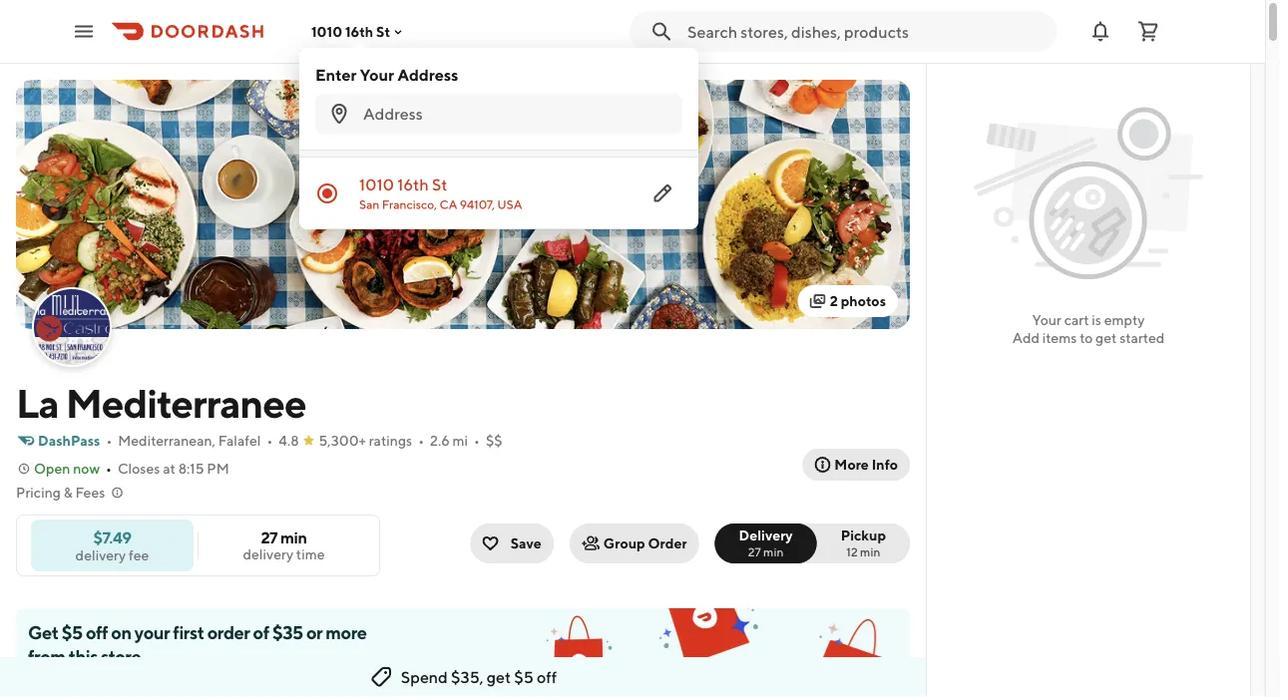 Task type: describe. For each thing, give the bounding box(es) containing it.
st for 1010 16th st san francisco, ca 94107, usa
[[432, 175, 447, 194]]

$35,
[[451, 668, 483, 687]]

pricing & fees
[[16, 484, 105, 501]]

0 items, open order cart image
[[1136, 19, 1160, 43]]

spend $35, get $5 off
[[401, 668, 557, 687]]

get inside your cart is empty add items to get started
[[1096, 330, 1117, 346]]

12
[[846, 545, 858, 559]]

of
[[253, 622, 269, 643]]

on
[[111, 622, 131, 643]]

pm
[[207, 460, 229, 477]]

your
[[134, 622, 170, 643]]

francisco,
[[382, 198, 437, 212]]

more
[[326, 622, 367, 643]]

94107,
[[460, 198, 495, 212]]

to
[[1080, 330, 1093, 346]]

delivery inside $7.49 delivery fee
[[75, 547, 126, 563]]

16th for 1010 16th st san francisco, ca 94107, usa
[[397, 175, 429, 194]]

27 inside delivery 27 min
[[748, 545, 761, 559]]

1 horizontal spatial off
[[537, 668, 557, 687]]

$$
[[486, 433, 502, 449]]

order
[[648, 535, 687, 552]]

save
[[511, 535, 542, 552]]

min for pickup
[[860, 545, 880, 559]]

started
[[1120, 330, 1165, 346]]

&
[[64, 484, 72, 501]]

min for delivery
[[763, 545, 784, 559]]

mi
[[452, 433, 468, 449]]

1010 16th st san francisco, ca 94107, usa
[[359, 175, 522, 212]]

8:15
[[178, 460, 204, 477]]

this
[[69, 646, 98, 667]]

empty
[[1104, 312, 1145, 328]]

2
[[830, 293, 838, 309]]

1010 16th st button
[[311, 23, 406, 40]]

enter your address
[[315, 65, 458, 84]]

Enter Your Address text field
[[363, 103, 670, 125]]

delivery 27 min
[[739, 527, 793, 559]]

usa
[[497, 198, 522, 212]]

dashpass •
[[38, 433, 112, 449]]

• closes at 8:15 pm
[[106, 460, 229, 477]]

open menu image
[[72, 19, 96, 43]]

at
[[163, 460, 175, 477]]

enter
[[315, 65, 357, 84]]

min inside 27 min delivery time
[[280, 528, 307, 547]]

4.8
[[279, 433, 299, 449]]

la mediterranee
[[16, 379, 306, 427]]

2.6 mi • $$
[[430, 433, 502, 449]]

2 photos
[[830, 293, 886, 309]]

falafel
[[218, 433, 261, 449]]

add
[[1012, 330, 1040, 346]]

more info button
[[803, 449, 910, 481]]

fee
[[129, 547, 149, 563]]

off inside get $5 off on your first order of $35 or more from this store.
[[86, 622, 108, 643]]

group
[[603, 535, 645, 552]]

group order button
[[570, 524, 699, 564]]

0 horizontal spatial your
[[360, 65, 394, 84]]

your inside your cart is empty add items to get started
[[1032, 312, 1061, 328]]

get
[[28, 622, 58, 643]]

address
[[397, 65, 458, 84]]

or
[[306, 622, 322, 643]]

closes
[[118, 460, 160, 477]]

• left 2.6
[[418, 433, 424, 449]]

• left 4.8
[[267, 433, 273, 449]]

more
[[834, 456, 869, 473]]



Task type: vqa. For each thing, say whether or not it's contained in the screenshot.
store.
yes



Task type: locate. For each thing, give the bounding box(es) containing it.
0 vertical spatial $5
[[62, 622, 83, 643]]

delivery left fee
[[75, 547, 126, 563]]

mediterranean, falafel
[[118, 433, 261, 449]]

16th
[[345, 23, 373, 40], [397, 175, 429, 194]]

open
[[34, 460, 70, 477]]

27 down the delivery
[[748, 545, 761, 559]]

1010
[[311, 23, 342, 40], [359, 175, 394, 194]]

ca
[[439, 198, 457, 212]]

min down the delivery
[[763, 545, 784, 559]]

spend
[[401, 668, 448, 687]]

1 vertical spatial 1010
[[359, 175, 394, 194]]

27 min delivery time
[[243, 528, 325, 563]]

0 vertical spatial your
[[360, 65, 394, 84]]

0 horizontal spatial off
[[86, 622, 108, 643]]

•
[[106, 433, 112, 449], [267, 433, 273, 449], [418, 433, 424, 449], [474, 433, 480, 449], [106, 460, 112, 477]]

min down pickup at the bottom right of page
[[860, 545, 880, 559]]

5,300+
[[319, 433, 366, 449]]

1 vertical spatial get
[[487, 668, 511, 687]]

pickup 12 min
[[841, 527, 886, 559]]

$5
[[62, 622, 83, 643], [514, 668, 534, 687]]

fees
[[75, 484, 105, 501]]

0 horizontal spatial 16th
[[345, 23, 373, 40]]

0 vertical spatial st
[[376, 23, 390, 40]]

16th up francisco,
[[397, 175, 429, 194]]

1 vertical spatial your
[[1032, 312, 1061, 328]]

pickup
[[841, 527, 886, 544]]

open now
[[34, 460, 100, 477]]

$7.49
[[93, 528, 131, 547]]

off right $35,
[[537, 668, 557, 687]]

• right now
[[106, 460, 112, 477]]

st up enter your address on the left of page
[[376, 23, 390, 40]]

1010 for 1010 16th st
[[311, 23, 342, 40]]

• right mi
[[474, 433, 480, 449]]

get right "to" at the right top of the page
[[1096, 330, 1117, 346]]

pricing & fees button
[[16, 483, 125, 503]]

items
[[1042, 330, 1077, 346]]

dashpass
[[38, 433, 100, 449]]

27 left time
[[261, 528, 277, 547]]

1 horizontal spatial 27
[[748, 545, 761, 559]]

1 horizontal spatial st
[[432, 175, 447, 194]]

1010 for 1010 16th st san francisco, ca 94107, usa
[[359, 175, 394, 194]]

$5 inside get $5 off on your first order of $35 or more from this store.
[[62, 622, 83, 643]]

ratings
[[369, 433, 412, 449]]

off
[[86, 622, 108, 643], [537, 668, 557, 687]]

16th inside 1010 16th st san francisco, ca 94107, usa
[[397, 175, 429, 194]]

notification bell image
[[1089, 19, 1112, 43]]

mediterranean,
[[118, 433, 215, 449]]

none radio edit 1010 16th st from saved addresses
[[299, 158, 698, 229]]

san
[[359, 198, 379, 212]]

info
[[872, 456, 898, 473]]

first
[[173, 622, 204, 643]]

order
[[207, 622, 250, 643]]

16th up enter
[[345, 23, 373, 40]]

1 horizontal spatial delivery
[[243, 546, 293, 563]]

0 horizontal spatial $5
[[62, 622, 83, 643]]

min inside delivery 27 min
[[763, 545, 784, 559]]

0 horizontal spatial 27
[[261, 528, 277, 547]]

0 horizontal spatial 1010
[[311, 23, 342, 40]]

1 horizontal spatial 16th
[[397, 175, 429, 194]]

delivery
[[243, 546, 293, 563], [75, 547, 126, 563]]

your up items
[[1032, 312, 1061, 328]]

1 vertical spatial st
[[432, 175, 447, 194]]

from
[[28, 646, 65, 667]]

0 horizontal spatial delivery
[[75, 547, 126, 563]]

1 horizontal spatial your
[[1032, 312, 1061, 328]]

1 vertical spatial off
[[537, 668, 557, 687]]

1010 up san at the top of the page
[[359, 175, 394, 194]]

la mediterranee image
[[16, 80, 910, 329], [34, 289, 110, 365]]

0 horizontal spatial min
[[280, 528, 307, 547]]

delivery left time
[[243, 546, 293, 563]]

$7.49 delivery fee
[[75, 528, 149, 563]]

la
[[16, 379, 59, 427]]

1 horizontal spatial min
[[763, 545, 784, 559]]

more info
[[834, 456, 898, 473]]

1010 inside 1010 16th st san francisco, ca 94107, usa
[[359, 175, 394, 194]]

get right $35,
[[487, 668, 511, 687]]

1 horizontal spatial get
[[1096, 330, 1117, 346]]

0 vertical spatial get
[[1096, 330, 1117, 346]]

save button
[[471, 524, 554, 564]]

0 horizontal spatial get
[[487, 668, 511, 687]]

min
[[280, 528, 307, 547], [763, 545, 784, 559], [860, 545, 880, 559]]

edit 1010 16th st from saved addresses image
[[651, 182, 674, 206]]

• right dashpass
[[106, 433, 112, 449]]

get $5 off on your first order of $35 or more from this store.
[[28, 622, 367, 667]]

min up the $35
[[280, 528, 307, 547]]

delivery
[[739, 527, 793, 544]]

st
[[376, 23, 390, 40], [432, 175, 447, 194]]

None radio
[[299, 158, 698, 229], [715, 524, 817, 564], [805, 524, 910, 564], [715, 524, 817, 564], [805, 524, 910, 564]]

none radio containing 1010 16th st
[[299, 158, 698, 229]]

your right enter
[[360, 65, 394, 84]]

1 horizontal spatial $5
[[514, 668, 534, 687]]

time
[[296, 546, 325, 563]]

1 horizontal spatial 1010
[[359, 175, 394, 194]]

get
[[1096, 330, 1117, 346], [487, 668, 511, 687]]

pricing
[[16, 484, 61, 501]]

st for 1010 16th st
[[376, 23, 390, 40]]

order methods option group
[[715, 524, 910, 564]]

1010 up enter
[[311, 23, 342, 40]]

27
[[261, 528, 277, 547], [748, 545, 761, 559]]

1010 16th st
[[311, 23, 390, 40]]

0 vertical spatial off
[[86, 622, 108, 643]]

photos
[[841, 293, 886, 309]]

16th for 1010 16th st
[[345, 23, 373, 40]]

Store search: begin typing to search for stores available on DoorDash text field
[[687, 20, 1045, 42]]

0 vertical spatial 1010
[[311, 23, 342, 40]]

2.6
[[430, 433, 450, 449]]

min inside pickup 12 min
[[860, 545, 880, 559]]

your cart is empty add items to get started
[[1012, 312, 1165, 346]]

delivery inside 27 min delivery time
[[243, 546, 293, 563]]

2 horizontal spatial min
[[860, 545, 880, 559]]

off left on
[[86, 622, 108, 643]]

27 inside 27 min delivery time
[[261, 528, 277, 547]]

$5 right $35,
[[514, 668, 534, 687]]

group order
[[603, 535, 687, 552]]

your
[[360, 65, 394, 84], [1032, 312, 1061, 328]]

store.
[[101, 646, 145, 667]]

$35
[[272, 622, 303, 643]]

st inside 1010 16th st san francisco, ca 94107, usa
[[432, 175, 447, 194]]

mediterranee
[[66, 379, 306, 427]]

1 vertical spatial 16th
[[397, 175, 429, 194]]

st up 'ca'
[[432, 175, 447, 194]]

now
[[73, 460, 100, 477]]

0 horizontal spatial st
[[376, 23, 390, 40]]

cart
[[1064, 312, 1089, 328]]

2 photos button
[[798, 285, 898, 317]]

$5 up the this
[[62, 622, 83, 643]]

5,300+ ratings •
[[319, 433, 424, 449]]

is
[[1092, 312, 1101, 328]]

0 vertical spatial 16th
[[345, 23, 373, 40]]

1 vertical spatial $5
[[514, 668, 534, 687]]



